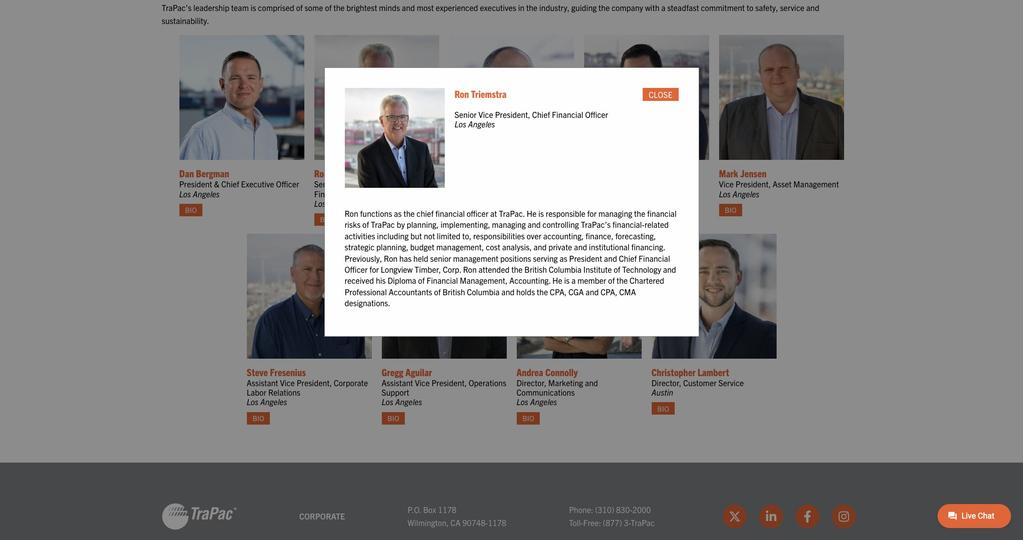Task type: vqa. For each thing, say whether or not it's contained in the screenshot.
bottom TraPac's
yes



Task type: locate. For each thing, give the bounding box(es) containing it.
and
[[402, 3, 415, 13], [806, 3, 819, 13], [528, 220, 541, 230], [534, 242, 547, 252], [574, 242, 587, 252], [604, 253, 617, 263], [663, 264, 676, 274], [502, 287, 515, 297], [586, 287, 599, 297], [585, 378, 598, 388]]

1 horizontal spatial financial
[[647, 208, 677, 218]]

angeles
[[468, 119, 495, 129], [193, 189, 220, 199], [733, 189, 760, 199], [328, 198, 355, 208], [463, 198, 490, 208], [598, 198, 625, 208], [260, 397, 287, 407], [395, 397, 422, 407], [530, 397, 557, 407]]

box
[[423, 505, 436, 515]]

the
[[334, 3, 345, 13], [526, 3, 538, 13], [599, 3, 610, 13], [404, 208, 415, 218], [634, 208, 645, 218], [511, 264, 523, 274], [617, 276, 628, 286], [537, 287, 548, 297]]

bio down the labor
[[253, 414, 264, 423]]

british down corp.
[[443, 287, 465, 297]]

as up by
[[394, 208, 402, 218]]

0 horizontal spatial triemstra
[[331, 167, 366, 180]]

as
[[394, 208, 402, 218], [560, 253, 567, 263]]

bio link down dan
[[179, 204, 203, 216]]

president, for steve fresenius
[[297, 378, 332, 388]]

a
[[661, 3, 666, 13], [572, 276, 576, 286]]

0 horizontal spatial trapac
[[371, 220, 395, 230]]

los angeles up financial-
[[584, 198, 625, 208]]

1 horizontal spatial los angeles
[[584, 198, 625, 208]]

financial up the related
[[647, 208, 677, 218]]

2 director, from the left
[[652, 378, 681, 388]]

operations
[[469, 378, 506, 388]]

bio down communications
[[522, 414, 534, 423]]

planning,
[[407, 220, 439, 230], [376, 242, 408, 252]]

cpa, left cma
[[601, 287, 617, 297]]

assistant for steve
[[247, 378, 278, 388]]

1 director, from the left
[[517, 378, 546, 388]]

bio up to, on the top left of the page
[[455, 215, 467, 224]]

0 vertical spatial a
[[661, 3, 666, 13]]

phone: (310) 830-2000 toll-free: (877) 3-trapac
[[569, 505, 655, 528]]

footer
[[0, 463, 1023, 540]]

2 vertical spatial is
[[564, 276, 570, 286]]

and inside andrea connolly director, marketing and communications los angeles
[[585, 378, 598, 388]]

1 vertical spatial as
[[560, 253, 567, 263]]

trapac inside ron functions as the chief financial officer at trapac. he is responsible for managing the financial risks of trapac by planning, implementing, managing and controlling trapac's financial-related activities including but not limited to, responsibilities over accounting, finance, forecasting, strategic planning, budget management, cost analysis, and private and institutional financing. previously, ron has held senior management positions serving as president and chief financial officer for longview timber, corp. ron attended the british columbia institute of technology and received his diploma of financial management, accounting. he is a member of the chartered professional accountants of british columbia and holds the cpa, cga and cpa, cma designations.
[[371, 220, 395, 230]]

vice for gregg aguilar
[[415, 378, 430, 388]]

0 horizontal spatial los angeles
[[449, 198, 490, 208]]

bio link down austin
[[652, 403, 675, 415]]

1 vertical spatial senior
[[314, 179, 336, 189]]

he
[[527, 208, 537, 218], [552, 276, 562, 286]]

bio link
[[179, 204, 203, 216], [719, 204, 743, 216], [314, 213, 338, 226], [449, 213, 473, 226], [584, 213, 608, 226], [652, 403, 675, 415], [247, 412, 270, 425], [382, 412, 405, 425], [517, 412, 540, 425]]

1 vertical spatial british
[[443, 287, 465, 297]]

columbia down management, at the left of the page
[[467, 287, 500, 297]]

president,
[[495, 109, 530, 119], [355, 179, 390, 189], [736, 179, 771, 189], [297, 378, 332, 388], [432, 378, 467, 388]]

is up controlling
[[538, 208, 544, 218]]

implementing,
[[441, 220, 490, 230]]

planning, down including
[[376, 242, 408, 252]]

cpa,
[[550, 287, 567, 297], [601, 287, 617, 297]]

director, inside andrea connolly director, marketing and communications los angeles
[[517, 378, 546, 388]]

bio link for gregg aguilar
[[382, 412, 405, 425]]

0 vertical spatial he
[[527, 208, 537, 218]]

for
[[587, 208, 597, 218], [370, 264, 379, 274]]

ron for ron triemstra
[[455, 87, 469, 100]]

assistant for gregg
[[382, 378, 413, 388]]

1 vertical spatial trapac
[[631, 518, 655, 528]]

industry,
[[539, 3, 570, 13]]

0 vertical spatial triemstra
[[471, 87, 507, 100]]

bio link down communications
[[517, 412, 540, 425]]

1 horizontal spatial trapac
[[631, 518, 655, 528]]

the up financial-
[[634, 208, 645, 218]]

1 horizontal spatial as
[[560, 253, 567, 263]]

ron
[[455, 87, 469, 100], [314, 167, 329, 180], [345, 208, 358, 218], [384, 253, 398, 263], [463, 264, 477, 274]]

as down the private
[[560, 253, 567, 263]]

0 horizontal spatial trapac's
[[162, 3, 192, 13]]

main content
[[152, 0, 871, 433]]

1 horizontal spatial trapac's
[[581, 220, 611, 230]]

1 vertical spatial president
[[569, 253, 602, 263]]

angeles down fresenius
[[260, 397, 287, 407]]

limited
[[437, 231, 461, 241]]

accountants
[[389, 287, 432, 297]]

0 horizontal spatial a
[[572, 276, 576, 286]]

british
[[525, 264, 547, 274], [443, 287, 465, 297]]

vice right steve
[[280, 378, 295, 388]]

los angeles up officer
[[449, 198, 490, 208]]

vice right support
[[415, 378, 430, 388]]

0 horizontal spatial is
[[251, 3, 256, 13]]

fresenius
[[270, 366, 306, 378]]

assistant inside steve fresenius assistant vice president, corporate labor relations los angeles
[[247, 378, 278, 388]]

bio down mark
[[725, 206, 737, 215]]

0 horizontal spatial president
[[179, 179, 212, 189]]

0 vertical spatial trapac's
[[162, 3, 192, 13]]

los inside gregg aguilar assistant vice president, operations support los angeles
[[382, 397, 393, 407]]

columbia down "serving"
[[549, 264, 582, 274]]

vice inside gregg aguilar assistant vice president, operations support los angeles
[[415, 378, 430, 388]]

trapac inside phone: (310) 830-2000 toll-free: (877) 3-trapac
[[631, 518, 655, 528]]

for up finance,
[[587, 208, 597, 218]]

0 horizontal spatial assistant
[[247, 378, 278, 388]]

and right service
[[806, 3, 819, 13]]

1 los angeles from the left
[[449, 198, 490, 208]]

to
[[747, 3, 754, 13]]

mark jensen vice president, asset management los angeles
[[719, 167, 839, 199]]

1 horizontal spatial columbia
[[549, 264, 582, 274]]

professional
[[345, 287, 387, 297]]

president, inside gregg aguilar assistant vice president, operations support los angeles
[[432, 378, 467, 388]]

officer inside ron triemstra senior vice president, chief financial officer los angeles
[[347, 189, 370, 199]]

president, inside steve fresenius assistant vice president, corporate labor relations los angeles
[[297, 378, 332, 388]]

1 vertical spatial a
[[572, 276, 576, 286]]

angeles down marketing
[[530, 397, 557, 407]]

and right marketing
[[585, 378, 598, 388]]

1 cpa, from the left
[[550, 287, 567, 297]]

0 horizontal spatial senior
[[314, 179, 336, 189]]

angeles down jensen
[[733, 189, 760, 199]]

vice left jensen
[[719, 179, 734, 189]]

0 vertical spatial managing
[[599, 208, 632, 218]]

financing.
[[631, 242, 665, 252]]

2000
[[633, 505, 651, 515]]

financial up implementing,
[[435, 208, 465, 218]]

andrea
[[517, 366, 543, 378]]

a inside ron functions as the chief financial officer at trapac. he is responsible for managing the financial risks of trapac by planning, implementing, managing and controlling trapac's financial-related activities including but not limited to, responsibilities over accounting, finance, forecasting, strategic planning, budget management, cost analysis, and private and institutional financing. previously, ron has held senior management positions serving as president and chief financial officer for longview timber, corp. ron attended the british columbia institute of technology and received his diploma of financial management, accounting. he is a member of the chartered professional accountants of british columbia and holds the cpa, cga and cpa, cma designations.
[[572, 276, 576, 286]]

1 horizontal spatial president
[[569, 253, 602, 263]]

0 vertical spatial british
[[525, 264, 547, 274]]

1 horizontal spatial he
[[552, 276, 562, 286]]

0 horizontal spatial 1178
[[438, 505, 457, 515]]

1178
[[438, 505, 457, 515], [488, 518, 506, 528]]

angeles up financial-
[[598, 198, 625, 208]]

the up by
[[404, 208, 415, 218]]

asset
[[773, 179, 792, 189]]

bio link for andrea connolly
[[517, 412, 540, 425]]

bio down support
[[388, 414, 399, 423]]

officer
[[585, 109, 608, 119], [276, 179, 299, 189], [347, 189, 370, 199], [345, 264, 368, 274]]

1 vertical spatial 1178
[[488, 518, 506, 528]]

director,
[[517, 378, 546, 388], [652, 378, 681, 388]]

los
[[455, 119, 466, 129], [179, 189, 191, 199], [719, 189, 731, 199], [314, 198, 326, 208], [449, 198, 461, 208], [584, 198, 596, 208], [247, 397, 259, 407], [382, 397, 393, 407], [517, 397, 528, 407]]

bio link for ron triemstra
[[314, 213, 338, 226]]

president, inside ron triemstra senior vice president, chief financial officer los angeles
[[355, 179, 390, 189]]

3-
[[624, 518, 631, 528]]

bio for mark jensen
[[725, 206, 737, 215]]

0 vertical spatial trapac
[[371, 220, 395, 230]]

assistant inside gregg aguilar assistant vice president, operations support los angeles
[[382, 378, 413, 388]]

0 vertical spatial for
[[587, 208, 597, 218]]

has
[[399, 253, 412, 263]]

managing up financial-
[[599, 208, 632, 218]]

1 horizontal spatial a
[[661, 3, 666, 13]]

triemstra inside ron triemstra senior vice president, chief financial officer los angeles
[[331, 167, 366, 180]]

phone:
[[569, 505, 593, 515]]

1 horizontal spatial assistant
[[382, 378, 413, 388]]

senior
[[455, 109, 477, 119], [314, 179, 336, 189]]

officer inside ron functions as the chief financial officer at trapac. he is responsible for managing the financial risks of trapac by planning, implementing, managing and controlling trapac's financial-related activities including but not limited to, responsibilities over accounting, finance, forecasting, strategic planning, budget management, cost analysis, and private and institutional financing. previously, ron has held senior management positions serving as president and chief financial officer for longview timber, corp. ron attended the british columbia institute of technology and received his diploma of financial management, accounting. he is a member of the chartered professional accountants of british columbia and holds the cpa, cga and cpa, cma designations.
[[345, 264, 368, 274]]

financial-
[[613, 220, 645, 230]]

vice up risks
[[338, 179, 353, 189]]

ron triemstra senior vice president, chief financial officer los angeles
[[314, 167, 410, 208]]

0 vertical spatial senior
[[455, 109, 477, 119]]

columbia
[[549, 264, 582, 274], [467, 287, 500, 297]]

a right 'with'
[[661, 3, 666, 13]]

president left &
[[179, 179, 212, 189]]

1 horizontal spatial cpa,
[[601, 287, 617, 297]]

he right the trapac.
[[527, 208, 537, 218]]

1 assistant from the left
[[247, 378, 278, 388]]

bio down dan
[[185, 206, 197, 215]]

trapac
[[371, 220, 395, 230], [631, 518, 655, 528]]

trapac's up 'sustainability.'
[[162, 3, 192, 13]]

trapac's
[[162, 3, 192, 13], [581, 220, 611, 230]]

bio link down support
[[382, 412, 405, 425]]

corporate inside "footer"
[[299, 511, 345, 521]]

0 horizontal spatial cpa,
[[550, 287, 567, 297]]

assistant
[[247, 378, 278, 388], [382, 378, 413, 388]]

triemstra inside dialog
[[471, 87, 507, 100]]

0 horizontal spatial for
[[370, 264, 379, 274]]

senior
[[430, 253, 451, 263]]

managing down the trapac.
[[492, 220, 526, 230]]

trapac down functions
[[371, 220, 395, 230]]

0 vertical spatial corporate
[[334, 378, 368, 388]]

0 vertical spatial 1178
[[438, 505, 457, 515]]

0 vertical spatial is
[[251, 3, 256, 13]]

risks
[[345, 220, 361, 230]]

british up accounting.
[[525, 264, 547, 274]]

the down accounting.
[[537, 287, 548, 297]]

0 horizontal spatial british
[[443, 287, 465, 297]]

dan bergman president & chief executive officer los angeles
[[179, 167, 299, 199]]

0 horizontal spatial he
[[527, 208, 537, 218]]

triemstra up functions
[[331, 167, 366, 180]]

safety,
[[755, 3, 778, 13]]

1178 up ca
[[438, 505, 457, 515]]

christopher
[[652, 366, 696, 378]]

chief
[[417, 208, 434, 218]]

steve fresenius assistant vice president, corporate labor relations los angeles
[[247, 366, 368, 407]]

ron inside ron triemstra senior vice president, chief financial officer los angeles
[[314, 167, 329, 180]]

2 los angeles from the left
[[584, 198, 625, 208]]

financial
[[435, 208, 465, 218], [647, 208, 677, 218]]

trapac down 2000
[[631, 518, 655, 528]]

0 horizontal spatial columbia
[[467, 287, 500, 297]]

angeles inside the dan bergman president & chief executive officer los angeles
[[193, 189, 220, 199]]

1 vertical spatial trapac's
[[581, 220, 611, 230]]

1 vertical spatial triemstra
[[331, 167, 366, 180]]

p.o. box 1178 wilmington, ca 90748-1178
[[408, 505, 506, 528]]

0 vertical spatial president
[[179, 179, 212, 189]]

and up chartered
[[663, 264, 676, 274]]

2 horizontal spatial is
[[564, 276, 570, 286]]

director, left marketing
[[517, 378, 546, 388]]

bio link down mark
[[719, 204, 743, 216]]

management,
[[436, 242, 484, 252]]

president up institute
[[569, 253, 602, 263]]

officer
[[467, 208, 489, 218]]

cga
[[569, 287, 584, 297]]

bio for dan bergman
[[185, 206, 197, 215]]

los inside mark jensen vice president, asset management los angeles
[[719, 189, 731, 199]]

1 vertical spatial he
[[552, 276, 562, 286]]

angeles up risks
[[328, 198, 355, 208]]

attended
[[479, 264, 510, 274]]

triemstra for ron triemstra senior vice president, chief financial officer los angeles
[[331, 167, 366, 180]]

planning, down chief
[[407, 220, 439, 230]]

trapac's up finance,
[[581, 220, 611, 230]]

angeles down ron triemstra
[[468, 119, 495, 129]]

holds
[[516, 287, 535, 297]]

executive
[[241, 179, 274, 189]]

1 vertical spatial corporate
[[299, 511, 345, 521]]

ron for ron triemstra senior vice president, chief financial officer los angeles
[[314, 167, 329, 180]]

mark
[[719, 167, 738, 180]]

president inside ron functions as the chief financial officer at trapac. he is responsible for managing the financial risks of trapac by planning, implementing, managing and controlling trapac's financial-related activities including but not limited to, responsibilities over accounting, finance, forecasting, strategic planning, budget management, cost analysis, and private and institutional financing. previously, ron has held senior management positions serving as president and chief financial officer for longview timber, corp. ron attended the british columbia institute of technology and received his diploma of financial management, accounting. he is a member of the chartered professional accountants of british columbia and holds the cpa, cga and cpa, cma designations.
[[569, 253, 602, 263]]

cost
[[486, 242, 500, 252]]

aguilar
[[405, 366, 432, 378]]

vice down ron triemstra
[[478, 109, 493, 119]]

bio left risks
[[320, 215, 332, 224]]

customer
[[683, 378, 717, 388]]

vice for ron triemstra
[[338, 179, 353, 189]]

angeles down aguilar
[[395, 397, 422, 407]]

he down "serving"
[[552, 276, 562, 286]]

bio for ron triemstra
[[320, 215, 332, 224]]

1178 right ca
[[488, 518, 506, 528]]

los angeles
[[449, 198, 490, 208], [584, 198, 625, 208]]

2 assistant from the left
[[382, 378, 413, 388]]

p.o.
[[408, 505, 421, 515]]

bio link left risks
[[314, 213, 338, 226]]

is up cga
[[564, 276, 570, 286]]

is right the team
[[251, 3, 256, 13]]

cpa, left cga
[[550, 287, 567, 297]]

0 vertical spatial as
[[394, 208, 402, 218]]

vice inside steve fresenius assistant vice president, corporate labor relations los angeles
[[280, 378, 295, 388]]

vice
[[478, 109, 493, 119], [338, 179, 353, 189], [719, 179, 734, 189], [280, 378, 295, 388], [415, 378, 430, 388]]

0 horizontal spatial director,
[[517, 378, 546, 388]]

0 horizontal spatial financial
[[435, 208, 465, 218]]

the up cma
[[617, 276, 628, 286]]

1 horizontal spatial triemstra
[[471, 87, 507, 100]]

financial inside senior vice president, chief financial officer los angeles
[[552, 109, 583, 119]]

0 horizontal spatial managing
[[492, 220, 526, 230]]

finance,
[[586, 231, 614, 241]]

vice for steve fresenius
[[280, 378, 295, 388]]

bio link down the labor
[[247, 412, 270, 425]]

director, inside christopher lambert director, customer service austin
[[652, 378, 681, 388]]

1 horizontal spatial director,
[[652, 378, 681, 388]]

a up cga
[[572, 276, 576, 286]]

for up his
[[370, 264, 379, 274]]

1 vertical spatial columbia
[[467, 287, 500, 297]]

angeles down bergman
[[193, 189, 220, 199]]

triemstra up senior vice president, chief financial officer los angeles
[[471, 87, 507, 100]]

1 horizontal spatial is
[[538, 208, 544, 218]]

member
[[578, 276, 606, 286]]

vice inside ron triemstra senior vice president, chief financial officer los angeles
[[338, 179, 353, 189]]

footer containing p.o. box 1178
[[0, 463, 1023, 540]]

director, left customer
[[652, 378, 681, 388]]

bio down austin
[[657, 404, 669, 413]]

not
[[424, 231, 435, 241]]

1 horizontal spatial senior
[[455, 109, 477, 119]]

corporate inside steve fresenius assistant vice president, corporate labor relations los angeles
[[334, 378, 368, 388]]



Task type: describe. For each thing, give the bounding box(es) containing it.
senior vice president, chief financial officer los angeles
[[455, 109, 608, 129]]

free:
[[583, 518, 601, 528]]

experienced
[[436, 3, 478, 13]]

1 horizontal spatial for
[[587, 208, 597, 218]]

private
[[549, 242, 572, 252]]

serving
[[533, 253, 558, 263]]

angeles inside mark jensen vice president, asset management los angeles
[[733, 189, 760, 199]]

toll-
[[569, 518, 583, 528]]

lambert
[[698, 366, 729, 378]]

officer inside senior vice president, chief financial officer los angeles
[[585, 109, 608, 119]]

over
[[527, 231, 541, 241]]

and up over
[[528, 220, 541, 230]]

trapac.
[[499, 208, 525, 218]]

related
[[645, 220, 669, 230]]

trapac's inside ron functions as the chief financial officer at trapac. he is responsible for managing the financial risks of trapac by planning, implementing, managing and controlling trapac's financial-related activities including but not limited to, responsibilities over accounting, finance, forecasting, strategic planning, budget management, cost analysis, and private and institutional financing. previously, ron has held senior management positions serving as president and chief financial officer for longview timber, corp. ron attended the british columbia institute of technology and received his diploma of financial management, accounting. he is a member of the chartered professional accountants of british columbia and holds the cpa, cga and cpa, cma designations.
[[581, 220, 611, 230]]

his
[[376, 276, 386, 286]]

at
[[490, 208, 497, 218]]

but
[[411, 231, 422, 241]]

senior inside ron triemstra senior vice president, chief financial officer los angeles
[[314, 179, 336, 189]]

chief inside ron functions as the chief financial officer at trapac. he is responsible for managing the financial risks of trapac by planning, implementing, managing and controlling trapac's financial-related activities including but not limited to, responsibilities over accounting, finance, forecasting, strategic planning, budget management, cost analysis, and private and institutional financing. previously, ron has held senior management positions serving as president and chief financial officer for longview timber, corp. ron attended the british columbia institute of technology and received his diploma of financial management, accounting. he is a member of the chartered professional accountants of british columbia and holds the cpa, cga and cpa, cma designations.
[[619, 253, 637, 263]]

activities
[[345, 231, 375, 241]]

and right the private
[[574, 242, 587, 252]]

vice inside senior vice president, chief financial officer los angeles
[[478, 109, 493, 119]]

financial inside ron triemstra senior vice president, chief financial officer los angeles
[[314, 189, 346, 199]]

in
[[518, 3, 524, 13]]

los inside steve fresenius assistant vice president, corporate labor relations los angeles
[[247, 397, 259, 407]]

angeles inside gregg aguilar assistant vice president, operations support los angeles
[[395, 397, 422, 407]]

main content containing dan bergman
[[152, 0, 871, 433]]

close button
[[643, 88, 679, 101]]

ron triemstra
[[455, 87, 507, 100]]

president, inside mark jensen vice president, asset management los angeles
[[736, 179, 771, 189]]

bio link for steve fresenius
[[247, 412, 270, 425]]

accounting.
[[509, 276, 551, 286]]

vice inside mark jensen vice president, asset management los angeles
[[719, 179, 734, 189]]

los inside andrea connolly director, marketing and communications los angeles
[[517, 397, 528, 407]]

ca
[[451, 518, 461, 528]]

responsible
[[546, 208, 585, 218]]

president, inside senior vice president, chief financial officer los angeles
[[495, 109, 530, 119]]

&
[[214, 179, 219, 189]]

2 cpa, from the left
[[601, 287, 617, 297]]

responsibilities
[[473, 231, 525, 241]]

and down institutional
[[604, 253, 617, 263]]

angeles inside senior vice president, chief financial officer los angeles
[[468, 119, 495, 129]]

some
[[305, 3, 323, 13]]

by
[[397, 220, 405, 230]]

gregg
[[382, 366, 403, 378]]

chief inside senior vice president, chief financial officer los angeles
[[532, 109, 550, 119]]

bio link for dan bergman
[[179, 204, 203, 216]]

service
[[719, 378, 744, 388]]

labor
[[247, 387, 266, 397]]

90748-
[[462, 518, 488, 528]]

bio link up finance,
[[584, 213, 608, 226]]

dan
[[179, 167, 194, 180]]

angeles inside andrea connolly director, marketing and communications los angeles
[[530, 397, 557, 407]]

corp.
[[443, 264, 461, 274]]

director, for christopher
[[652, 378, 681, 388]]

1 vertical spatial planning,
[[376, 242, 408, 252]]

institutional
[[589, 242, 630, 252]]

leadership
[[193, 3, 229, 13]]

director, for andrea
[[517, 378, 546, 388]]

support
[[382, 387, 409, 397]]

comprised
[[258, 3, 294, 13]]

marketing
[[548, 378, 583, 388]]

trapac's leadership team is comprised of some of the brightest minds and most experienced executives in the industry, guiding the company with a steadfast commitment to safety, service and sustainability.
[[162, 3, 819, 25]]

guiding
[[571, 3, 597, 13]]

president inside the dan bergman president & chief executive officer los angeles
[[179, 179, 212, 189]]

ron for ron functions as the chief financial officer at trapac. he is responsible for managing the financial risks of trapac by planning, implementing, managing and controlling trapac's financial-related activities including but not limited to, responsibilities over accounting, finance, forecasting, strategic planning, budget management, cost analysis, and private and institutional financing. previously, ron has held senior management positions serving as president and chief financial officer for longview timber, corp. ron attended the british columbia institute of technology and received his diploma of financial management, accounting. he is a member of the chartered professional accountants of british columbia and holds the cpa, cga and cpa, cma designations.
[[345, 208, 358, 218]]

the left brightest
[[334, 3, 345, 13]]

connolly
[[545, 366, 578, 378]]

chartered
[[630, 276, 664, 286]]

1 horizontal spatial 1178
[[488, 518, 506, 528]]

bio for steve fresenius
[[253, 414, 264, 423]]

bergman
[[196, 167, 229, 180]]

president, for gregg aguilar
[[432, 378, 467, 388]]

austin
[[652, 387, 673, 397]]

1 vertical spatial for
[[370, 264, 379, 274]]

los inside the dan bergman president & chief executive officer los angeles
[[179, 189, 191, 199]]

0 vertical spatial columbia
[[549, 264, 582, 274]]

cma
[[619, 287, 636, 297]]

1 financial from the left
[[435, 208, 465, 218]]

ron triemstra dialog
[[324, 67, 699, 337]]

chief inside the dan bergman president & chief executive officer los angeles
[[221, 179, 239, 189]]

held
[[413, 253, 428, 263]]

institute
[[583, 264, 612, 274]]

technology
[[622, 264, 661, 274]]

steadfast
[[667, 3, 699, 13]]

bio link for christopher lambert
[[652, 403, 675, 415]]

the right guiding on the top right of page
[[599, 3, 610, 13]]

los inside ron triemstra senior vice president, chief financial officer los angeles
[[314, 198, 326, 208]]

(877)
[[603, 518, 622, 528]]

bio for gregg aguilar
[[388, 414, 399, 423]]

timber,
[[415, 264, 441, 274]]

1 vertical spatial managing
[[492, 220, 526, 230]]

officer inside the dan bergman president & chief executive officer los angeles
[[276, 179, 299, 189]]

bio up finance,
[[590, 215, 602, 224]]

corporate image
[[162, 503, 237, 531]]

senior inside senior vice president, chief financial officer los angeles
[[455, 109, 477, 119]]

brightest
[[347, 3, 377, 13]]

trapac's inside trapac's leadership team is comprised of some of the brightest minds and most experienced executives in the industry, guiding the company with a steadfast commitment to safety, service and sustainability.
[[162, 3, 192, 13]]

los inside senior vice president, chief financial officer los angeles
[[455, 119, 466, 129]]

forecasting,
[[615, 231, 656, 241]]

management,
[[460, 276, 508, 286]]

0 vertical spatial planning,
[[407, 220, 439, 230]]

communications
[[517, 387, 575, 397]]

minds
[[379, 3, 400, 13]]

bio link for mark jensen
[[719, 204, 743, 216]]

including
[[377, 231, 409, 241]]

president, for ron triemstra
[[355, 179, 390, 189]]

bio for andrea connolly
[[522, 414, 534, 423]]

and up "serving"
[[534, 242, 547, 252]]

sustainability.
[[162, 15, 209, 25]]

with
[[645, 3, 660, 13]]

and left most
[[402, 3, 415, 13]]

received
[[345, 276, 374, 286]]

angeles inside steve fresenius assistant vice president, corporate labor relations los angeles
[[260, 397, 287, 407]]

angeles inside ron triemstra senior vice president, chief financial officer los angeles
[[328, 198, 355, 208]]

christopher lambert director, customer service austin
[[652, 366, 744, 397]]

ron functions as the chief financial officer at trapac. he is responsible for managing the financial risks of trapac by planning, implementing, managing and controlling trapac's financial-related activities including but not limited to, responsibilities over accounting, finance, forecasting, strategic planning, budget management, cost analysis, and private and institutional financing. previously, ron has held senior management positions serving as president and chief financial officer for longview timber, corp. ron attended the british columbia institute of technology and received his diploma of financial management, accounting. he is a member of the chartered professional accountants of british columbia and holds the cpa, cga and cpa, cma designations.
[[345, 208, 677, 308]]

1 horizontal spatial british
[[525, 264, 547, 274]]

positions
[[500, 253, 531, 263]]

team
[[231, 3, 249, 13]]

0 horizontal spatial as
[[394, 208, 402, 218]]

830-
[[616, 505, 633, 515]]

functions
[[360, 208, 392, 218]]

and left "holds" at the bottom of the page
[[502, 287, 515, 297]]

angeles up officer
[[463, 198, 490, 208]]

the right in
[[526, 3, 538, 13]]

the down positions
[[511, 264, 523, 274]]

budget
[[410, 242, 435, 252]]

2 financial from the left
[[647, 208, 677, 218]]

gregg aguilar assistant vice president, operations support los angeles
[[382, 366, 506, 407]]

previously,
[[345, 253, 382, 263]]

controlling
[[543, 220, 579, 230]]

longview
[[381, 264, 413, 274]]

management
[[453, 253, 499, 263]]

and down member
[[586, 287, 599, 297]]

triemstra for ron triemstra
[[471, 87, 507, 100]]

bio for christopher lambert
[[657, 404, 669, 413]]

is inside trapac's leadership team is comprised of some of the brightest minds and most experienced executives in the industry, guiding the company with a steadfast commitment to safety, service and sustainability.
[[251, 3, 256, 13]]

accounting,
[[543, 231, 584, 241]]

chief inside ron triemstra senior vice president, chief financial officer los angeles
[[392, 179, 410, 189]]

a inside trapac's leadership team is comprised of some of the brightest minds and most experienced executives in the industry, guiding the company with a steadfast commitment to safety, service and sustainability.
[[661, 3, 666, 13]]

company
[[612, 3, 643, 13]]

commitment
[[701, 3, 745, 13]]

1 vertical spatial is
[[538, 208, 544, 218]]

executives
[[480, 3, 516, 13]]

bio link up to, on the top left of the page
[[449, 213, 473, 226]]

1 horizontal spatial managing
[[599, 208, 632, 218]]

designations.
[[345, 298, 390, 308]]



